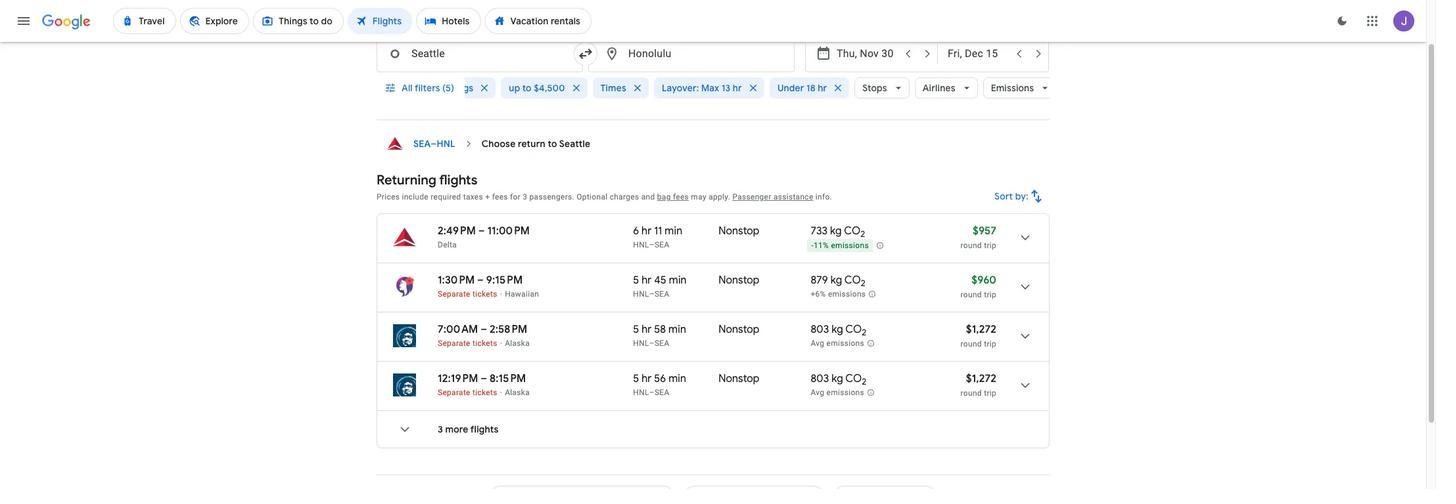Task type: locate. For each thing, give the bounding box(es) containing it.
1 vertical spatial avg
[[811, 389, 825, 398]]

emissions button
[[983, 72, 1057, 104]]

2 $1,272 from the top
[[966, 373, 997, 386]]

hnl inside 5 hr 45 min hnl – sea
[[633, 290, 649, 299]]

1  image from the top
[[500, 290, 502, 299]]

1 803 from the top
[[811, 323, 829, 337]]

hnl down total duration 5 hr 56 min. element
[[633, 389, 649, 398]]

sea inside 5 hr 58 min hnl – sea
[[655, 339, 670, 348]]

– inside 5 hr 56 min hnl – sea
[[649, 389, 655, 398]]

1 vertical spatial flights
[[471, 424, 499, 436]]

separate down 7:00 am
[[438, 339, 471, 348]]

1 $1,272 from the top
[[966, 323, 997, 337]]

8:15 pm
[[490, 373, 526, 386]]

nonstop for 6 hr 11 min
[[719, 225, 760, 238]]

1 $1,272 round trip from the top
[[961, 323, 997, 349]]

+6%
[[811, 290, 826, 299]]

sea for 6 hr 11 min
[[655, 241, 670, 250]]

flights right more
[[471, 424, 499, 436]]

$1,272 round trip up $1,272 text field
[[961, 323, 997, 349]]

Departure time: 7:00 AM. text field
[[438, 323, 478, 337]]

3 button
[[470, 7, 522, 30]]

round down $1,272 text field
[[961, 389, 982, 398]]

min inside 5 hr 56 min hnl – sea
[[669, 373, 686, 386]]

prices include required taxes + fees for 3 passengers. optional charges and bag fees may apply. passenger assistance
[[377, 193, 814, 202]]

5 inside 5 hr 56 min hnl – sea
[[633, 373, 639, 386]]

803 kg co 2
[[811, 323, 867, 339], [811, 373, 867, 388]]

 image for 9:15 pm
[[500, 290, 502, 299]]

5 hr 45 min hnl – sea
[[633, 274, 687, 299]]

separate tickets for 7:00 am
[[438, 339, 497, 348]]

min for 6 hr 11 min
[[665, 225, 683, 238]]

$1,272 round trip for 5 hr 56 min
[[961, 373, 997, 398]]

trip down 957 us dollars text field
[[984, 241, 997, 250]]

12:19 pm – 8:15 pm
[[438, 373, 526, 386]]

separate for 12:19 pm
[[438, 389, 471, 398]]

trip inside $960 round trip
[[984, 291, 997, 300]]

7:00 am
[[438, 323, 478, 337]]

flights up required
[[439, 172, 478, 189]]

co for 5 hr 56 min
[[846, 373, 862, 386]]

Arrival time: 2:58 PM. text field
[[490, 323, 527, 337]]

4 nonstop flight. element from the top
[[719, 373, 760, 388]]

min inside 5 hr 58 min hnl – sea
[[669, 323, 686, 337]]

hr inside 6 hr 11 min hnl – sea
[[642, 225, 652, 238]]

5 left '58'
[[633, 323, 639, 337]]

hnl down total duration 5 hr 45 min. element
[[633, 290, 649, 299]]

min right '58'
[[669, 323, 686, 337]]

5 hr 58 min hnl – sea
[[633, 323, 686, 348]]

1 avg from the top
[[811, 339, 825, 349]]

5 hr 56 min hnl – sea
[[633, 373, 686, 398]]

0 vertical spatial avg emissions
[[811, 339, 864, 349]]

min inside 5 hr 45 min hnl – sea
[[669, 274, 687, 287]]

1 vertical spatial to
[[548, 138, 557, 150]]

avg emissions for 5 hr 56 min
[[811, 389, 864, 398]]

11
[[654, 225, 662, 238]]

2 inside '733 kg co 2'
[[861, 229, 865, 240]]

hr
[[733, 82, 742, 94], [818, 82, 827, 94], [642, 225, 652, 238], [642, 274, 652, 287], [642, 323, 652, 337], [642, 373, 652, 386]]

1 separate from the top
[[438, 290, 471, 299]]

hnl down 6
[[633, 241, 649, 250]]

hr left 56
[[642, 373, 652, 386]]

alaska down the arrival time: 8:15 pm. text field
[[505, 389, 530, 398]]

803 for 5 hr 56 min
[[811, 373, 829, 386]]

hr for 5 hr 58 min
[[642, 323, 652, 337]]

emissions for 5 hr 58 min
[[827, 339, 864, 349]]

round inside $957 round trip
[[961, 241, 982, 250]]

0 vertical spatial 5
[[633, 274, 639, 287]]

1 vertical spatial avg emissions
[[811, 389, 864, 398]]

apply.
[[709, 193, 730, 202]]

2 tickets from the top
[[473, 339, 497, 348]]

$957 round trip
[[961, 225, 997, 250]]

5 left 45
[[633, 274, 639, 287]]

2 vertical spatial 5
[[633, 373, 639, 386]]

passenger
[[733, 193, 772, 202]]

733
[[811, 225, 828, 238]]

3
[[493, 13, 499, 24], [523, 193, 527, 202], [438, 424, 443, 436]]

3 more flights image
[[389, 414, 421, 446]]

–
[[431, 138, 437, 150], [478, 225, 485, 238], [649, 241, 655, 250], [477, 274, 484, 287], [649, 290, 655, 299], [481, 323, 487, 337], [649, 339, 655, 348], [481, 373, 487, 386], [649, 389, 655, 398]]

0 vertical spatial to
[[522, 82, 532, 94]]

$1,272 down $960 round trip
[[966, 323, 997, 337]]

0 horizontal spatial 3
[[438, 424, 443, 436]]

3 inside 3 popup button
[[493, 13, 499, 24]]

 image for 2:58 pm
[[500, 339, 502, 348]]

$1,272 left the flight details. leaves daniel k. inouye international airport at 12:19 pm on friday, december 15 and arrives at seattle-tacoma international airport at 8:15 pm on friday, december 15. image
[[966, 373, 997, 386]]

0 vertical spatial $1,272
[[966, 323, 997, 337]]

layover:
[[662, 82, 699, 94]]

2 avg from the top
[[811, 389, 825, 398]]

1 vertical spatial 803
[[811, 373, 829, 386]]

2 avg emissions from the top
[[811, 389, 864, 398]]

0 vertical spatial $1,272 round trip
[[961, 323, 997, 349]]

none search field containing all filters (5)
[[377, 7, 1057, 120]]

4 nonstop from the top
[[719, 373, 760, 386]]

2 bags
[[445, 82, 474, 94]]

trip for 6 hr 11 min
[[984, 241, 997, 250]]

separate down departure time: 12:19 pm. "text field" on the bottom of the page
[[438, 389, 471, 398]]

3 separate from the top
[[438, 389, 471, 398]]

803 kg co 2 for 5 hr 58 min
[[811, 323, 867, 339]]

1 separate tickets from the top
[[438, 290, 497, 299]]

fees right +
[[492, 193, 508, 202]]

hr right the 18 at the top right
[[818, 82, 827, 94]]

11:00 pm
[[487, 225, 530, 238]]

960 US dollars text field
[[972, 274, 997, 287]]

round inside $960 round trip
[[961, 291, 982, 300]]

3 5 from the top
[[633, 373, 639, 386]]

2 inside 879 kg co 2
[[861, 278, 866, 289]]

2 vertical spatial 3
[[438, 424, 443, 436]]

choose
[[482, 138, 516, 150]]

assistance
[[774, 193, 814, 202]]

2 vertical spatial tickets
[[473, 389, 497, 398]]

957 US dollars text field
[[973, 225, 997, 238]]

trip down $1,272 text field
[[984, 389, 997, 398]]

1 5 from the top
[[633, 274, 639, 287]]

1 vertical spatial  image
[[500, 339, 502, 348]]

min inside 6 hr 11 min hnl – sea
[[665, 225, 683, 238]]

1 avg emissions from the top
[[811, 339, 864, 349]]

hnl down total duration 5 hr 58 min. element
[[633, 339, 649, 348]]

hr right 6
[[642, 225, 652, 238]]

+
[[485, 193, 490, 202]]

 image
[[500, 389, 502, 398]]

$1,272 round trip
[[961, 323, 997, 349], [961, 373, 997, 398]]

1 vertical spatial $1,272 round trip
[[961, 373, 997, 398]]

min right 45
[[669, 274, 687, 287]]

803
[[811, 323, 829, 337], [811, 373, 829, 386]]

main menu image
[[16, 13, 32, 29]]

sea up returning flights
[[414, 138, 431, 150]]

2 803 kg co 2 from the top
[[811, 373, 867, 388]]

1 vertical spatial alaska
[[505, 389, 530, 398]]

2 horizontal spatial 3
[[523, 193, 527, 202]]

0 vertical spatial  image
[[500, 290, 502, 299]]

tickets for 2:58 pm
[[473, 339, 497, 348]]

13
[[722, 82, 731, 94]]

0 vertical spatial separate
[[438, 290, 471, 299]]

2 vertical spatial separate tickets
[[438, 389, 497, 398]]

sea
[[414, 138, 431, 150], [655, 241, 670, 250], [655, 290, 670, 299], [655, 339, 670, 348], [655, 389, 670, 398]]

1272 US dollars text field
[[966, 373, 997, 386]]

2 $1,272 round trip from the top
[[961, 373, 997, 398]]

1 tickets from the top
[[473, 290, 497, 299]]

1 vertical spatial $1,272
[[966, 373, 997, 386]]

hawaiian
[[505, 290, 539, 299]]

0 vertical spatial 3
[[493, 13, 499, 24]]

hnl inside 5 hr 58 min hnl – sea
[[633, 339, 649, 348]]

min right 11
[[665, 225, 683, 238]]

sea inside 6 hr 11 min hnl – sea
[[655, 241, 670, 250]]

tickets for 9:15 pm
[[473, 290, 497, 299]]

avg
[[811, 339, 825, 349], [811, 389, 825, 398]]

stops button
[[855, 72, 910, 104]]

all filters (5)
[[402, 82, 454, 94]]

2 nonstop from the top
[[719, 274, 760, 287]]

3 for 3 more flights
[[438, 424, 443, 436]]

separate tickets down departure time: 1:30 pm. text field
[[438, 290, 497, 299]]

kg inside 879 kg co 2
[[831, 274, 842, 287]]

2
[[445, 82, 450, 94], [861, 229, 865, 240], [861, 278, 866, 289], [862, 328, 867, 339], [862, 377, 867, 388]]

separate down departure time: 1:30 pm. text field
[[438, 290, 471, 299]]

1:30 pm – 9:15 pm
[[438, 274, 523, 287]]

fees right bag
[[673, 193, 689, 202]]

2 separate tickets from the top
[[438, 339, 497, 348]]

– right "departure time: 2:49 pm." text field
[[478, 225, 485, 238]]

5
[[633, 274, 639, 287], [633, 323, 639, 337], [633, 373, 639, 386]]

$960 round trip
[[961, 274, 997, 300]]

0 vertical spatial 803 kg co 2
[[811, 323, 867, 339]]

1 round from the top
[[961, 241, 982, 250]]

hr inside 5 hr 45 min hnl – sea
[[642, 274, 652, 287]]

hnl for 5 hr 58 min
[[633, 339, 649, 348]]

0 vertical spatial avg
[[811, 339, 825, 349]]

3 tickets from the top
[[473, 389, 497, 398]]

separate tickets for 12:19 pm
[[438, 389, 497, 398]]

None search field
[[377, 7, 1057, 120]]

hr inside "popup button"
[[733, 82, 742, 94]]

2:49 pm – 11:00 pm delta
[[438, 225, 530, 250]]

sea down 11
[[655, 241, 670, 250]]

12:19 pm
[[438, 373, 478, 386]]

803 for 5 hr 58 min
[[811, 323, 829, 337]]

– down 11
[[649, 241, 655, 250]]

2 separate from the top
[[438, 339, 471, 348]]

hr inside 5 hr 56 min hnl – sea
[[642, 373, 652, 386]]

separate tickets down 7:00 am
[[438, 339, 497, 348]]

emissions
[[831, 241, 869, 251], [828, 290, 866, 299], [827, 339, 864, 349], [827, 389, 864, 398]]

hnl inside 5 hr 56 min hnl – sea
[[633, 389, 649, 398]]

– down '58'
[[649, 339, 655, 348]]

1 vertical spatial 3
[[523, 193, 527, 202]]

1 horizontal spatial fees
[[673, 193, 689, 202]]

1 vertical spatial separate tickets
[[438, 339, 497, 348]]

None text field
[[377, 35, 583, 72], [588, 35, 795, 72], [377, 35, 583, 72], [588, 35, 795, 72]]

$1,272 round trip left the flight details. leaves daniel k. inouye international airport at 12:19 pm on friday, december 15 and arrives at seattle-tacoma international airport at 8:15 pm on friday, december 15. image
[[961, 373, 997, 398]]

– left 2:58 pm
[[481, 323, 487, 337]]

0 horizontal spatial to
[[522, 82, 532, 94]]

hr inside 5 hr 58 min hnl – sea
[[642, 323, 652, 337]]

45
[[654, 274, 667, 287]]

2 round from the top
[[961, 291, 982, 300]]

 image down 9:15 pm
[[500, 290, 502, 299]]

1 nonstop flight. element from the top
[[719, 225, 760, 240]]

– down 45
[[649, 290, 655, 299]]

tickets down 12:19 pm – 8:15 pm
[[473, 389, 497, 398]]

1 alaska from the top
[[505, 339, 530, 348]]

3 round from the top
[[961, 340, 982, 349]]

alaska down 2:58 pm
[[505, 339, 530, 348]]

seattle
[[559, 138, 591, 150]]

tickets down leaves daniel k. inouye international airport at 7:00 am on friday, december 15 and arrives at seattle-tacoma international airport at 2:58 pm on friday, december 15. element
[[473, 339, 497, 348]]

trip for 5 hr 56 min
[[984, 389, 997, 398]]

Arrival time: 11:00 PM. text field
[[487, 225, 530, 238]]

Departure time: 2:49 PM. text field
[[438, 225, 476, 238]]

– inside 5 hr 58 min hnl – sea
[[649, 339, 655, 348]]

3 for 3
[[493, 13, 499, 24]]

round down $1,272 text box
[[961, 340, 982, 349]]

trip down $960
[[984, 291, 997, 300]]

avg emissions for 5 hr 58 min
[[811, 339, 864, 349]]

returning flights
[[377, 172, 478, 189]]

to
[[522, 82, 532, 94], [548, 138, 557, 150]]

sea inside 5 hr 45 min hnl – sea
[[655, 290, 670, 299]]

flight details. leaves daniel k. inouye international airport at 7:00 am on friday, december 15 and arrives at seattle-tacoma international airport at 2:58 pm on friday, december 15. image
[[1010, 321, 1041, 352]]

round down 957 us dollars text field
[[961, 241, 982, 250]]

nonstop flight. element for 5 hr 56 min
[[719, 373, 760, 388]]

round down $960
[[961, 291, 982, 300]]

0 horizontal spatial fees
[[492, 193, 508, 202]]

5 for 5 hr 45 min
[[633, 274, 639, 287]]

to right up
[[522, 82, 532, 94]]

separate tickets down departure time: 12:19 pm. "text field" on the bottom of the page
[[438, 389, 497, 398]]

nonstop flight. element
[[719, 225, 760, 240], [719, 274, 760, 289], [719, 323, 760, 339], [719, 373, 760, 388]]

1 trip from the top
[[984, 241, 997, 250]]

alaska
[[505, 339, 530, 348], [505, 389, 530, 398]]

min right 56
[[669, 373, 686, 386]]

5 inside 5 hr 45 min hnl – sea
[[633, 274, 639, 287]]

co inside '733 kg co 2'
[[844, 225, 861, 238]]

0 vertical spatial separate tickets
[[438, 290, 497, 299]]

sea down '58'
[[655, 339, 670, 348]]

return
[[518, 138, 546, 150]]

filters
[[415, 82, 440, 94]]

1 horizontal spatial 3
[[493, 13, 499, 24]]

Departure time: 1:30 PM. text field
[[438, 274, 475, 287]]

leaves daniel k. inouye international airport at 7:00 am on friday, december 15 and arrives at seattle-tacoma international airport at 2:58 pm on friday, december 15. element
[[438, 323, 527, 337]]

flight details. leaves daniel k. inouye international airport at 1:30 pm on friday, december 15 and arrives at seattle-tacoma international airport at 9:15 pm on friday, december 15. image
[[1010, 272, 1041, 303]]

3 nonstop flight. element from the top
[[719, 323, 760, 339]]

18
[[807, 82, 816, 94]]

co for 5 hr 58 min
[[846, 323, 862, 337]]

5 for 5 hr 56 min
[[633, 373, 639, 386]]

tickets down leaves daniel k. inouye international airport at 1:30 pm on friday, december 15 and arrives at seattle-tacoma international airport at 9:15 pm on friday, december 15. element
[[473, 290, 497, 299]]

round for 5 hr 58 min
[[961, 340, 982, 349]]

kg for 5 hr 58 min
[[832, 323, 843, 337]]

0 vertical spatial flights
[[439, 172, 478, 189]]

trip
[[984, 241, 997, 250], [984, 291, 997, 300], [984, 340, 997, 349], [984, 389, 997, 398]]

1 vertical spatial separate
[[438, 339, 471, 348]]

to right the return in the top of the page
[[548, 138, 557, 150]]

separate for 1:30 pm
[[438, 290, 471, 299]]

required
[[431, 193, 461, 202]]

2  image from the top
[[500, 339, 502, 348]]

2 fees from the left
[[673, 193, 689, 202]]

under
[[778, 82, 804, 94]]

2 inside popup button
[[445, 82, 450, 94]]

hr left '58'
[[642, 323, 652, 337]]

emissions
[[991, 82, 1034, 94]]

nonstop for 5 hr 45 min
[[719, 274, 760, 287]]

2 nonstop flight. element from the top
[[719, 274, 760, 289]]

separate
[[438, 290, 471, 299], [438, 339, 471, 348], [438, 389, 471, 398]]

hr left 45
[[642, 274, 652, 287]]

 image
[[500, 290, 502, 299], [500, 339, 502, 348]]

by:
[[1016, 191, 1029, 202]]

0 vertical spatial 803
[[811, 323, 829, 337]]

returning
[[377, 172, 436, 189]]

0 vertical spatial alaska
[[505, 339, 530, 348]]

airlines
[[923, 82, 956, 94]]

1 vertical spatial tickets
[[473, 339, 497, 348]]

to inside the up to $4,500 popup button
[[522, 82, 532, 94]]

sea – hnl
[[414, 138, 455, 150]]

2 5 from the top
[[633, 323, 639, 337]]

2 vertical spatial separate
[[438, 389, 471, 398]]

sort by: button
[[990, 181, 1050, 212]]

1 vertical spatial 803 kg co 2
[[811, 373, 867, 388]]

4 trip from the top
[[984, 389, 997, 398]]

swap origin and destination. image
[[578, 46, 594, 62]]

5 inside 5 hr 58 min hnl – sea
[[633, 323, 639, 337]]

$1,272 round trip for 5 hr 58 min
[[961, 323, 997, 349]]

$960
[[972, 274, 997, 287]]

2 trip from the top
[[984, 291, 997, 300]]

(5)
[[442, 82, 454, 94]]

times
[[601, 82, 626, 94]]

1 vertical spatial 5
[[633, 323, 639, 337]]

5 left 56
[[633, 373, 639, 386]]

1 nonstop from the top
[[719, 225, 760, 238]]

nonstop flight. element for 5 hr 45 min
[[719, 274, 760, 289]]

hnl inside 6 hr 11 min hnl – sea
[[633, 241, 649, 250]]

1 horizontal spatial to
[[548, 138, 557, 150]]

sea inside 5 hr 56 min hnl – sea
[[655, 389, 670, 398]]

change appearance image
[[1327, 5, 1358, 37]]

 image down 2:58 pm text box
[[500, 339, 502, 348]]

2:58 pm
[[490, 323, 527, 337]]

879 kg co 2
[[811, 274, 866, 289]]

– down 56
[[649, 389, 655, 398]]

co inside 879 kg co 2
[[845, 274, 861, 287]]

trip down $1,272 text box
[[984, 340, 997, 349]]

4 round from the top
[[961, 389, 982, 398]]

3 trip from the top
[[984, 340, 997, 349]]

layover: max 13 hr button
[[654, 72, 764, 104]]

sea down 56
[[655, 389, 670, 398]]

2 803 from the top
[[811, 373, 829, 386]]

3 separate tickets from the top
[[438, 389, 497, 398]]

under 18 hr button
[[770, 72, 850, 104]]

charges
[[610, 193, 639, 202]]

hr right '13'
[[733, 82, 742, 94]]

round
[[961, 241, 982, 250], [961, 291, 982, 300], [961, 340, 982, 349], [961, 389, 982, 398]]

sea down 45
[[655, 290, 670, 299]]

0 vertical spatial tickets
[[473, 290, 497, 299]]

kg for 5 hr 56 min
[[832, 373, 843, 386]]

nonstop flight. element for 6 hr 11 min
[[719, 225, 760, 240]]

sea for 5 hr 45 min
[[655, 290, 670, 299]]

1272 US dollars text field
[[966, 323, 997, 337]]

1 803 kg co 2 from the top
[[811, 323, 867, 339]]

more
[[445, 424, 468, 436]]

kg for 5 hr 45 min
[[831, 274, 842, 287]]

3 nonstop from the top
[[719, 323, 760, 337]]

nonstop
[[719, 225, 760, 238], [719, 274, 760, 287], [719, 323, 760, 337], [719, 373, 760, 386]]

trip inside $957 round trip
[[984, 241, 997, 250]]

to inside returning flights main content
[[548, 138, 557, 150]]

and
[[641, 193, 655, 202]]

2 alaska from the top
[[505, 389, 530, 398]]

fees
[[492, 193, 508, 202], [673, 193, 689, 202]]

kg inside '733 kg co 2'
[[830, 225, 842, 238]]

sort
[[995, 191, 1013, 202]]



Task type: vqa. For each thing, say whether or not it's contained in the screenshot.
second fees from left
yes



Task type: describe. For each thing, give the bounding box(es) containing it.
alaska for 8:15 pm
[[505, 389, 530, 398]]

round for 5 hr 56 min
[[961, 389, 982, 398]]

– up returning flights
[[431, 138, 437, 150]]

times button
[[593, 72, 649, 104]]

up to $4,500
[[509, 82, 565, 94]]

$4,500
[[534, 82, 565, 94]]

leaves daniel k. inouye international airport at 12:19 pm on friday, december 15 and arrives at seattle-tacoma international airport at 8:15 pm on friday, december 15. element
[[438, 373, 526, 386]]

7:00 am – 2:58 pm
[[438, 323, 527, 337]]

trip for 5 hr 58 min
[[984, 340, 997, 349]]

total duration 5 hr 45 min. element
[[633, 274, 719, 289]]

Arrival time: 9:15 PM. text field
[[486, 274, 523, 287]]

+6% emissions
[[811, 290, 866, 299]]

6 hr 11 min hnl – sea
[[633, 225, 683, 250]]

separate for 7:00 am
[[438, 339, 471, 348]]

Arrival time: 8:15 PM. text field
[[490, 373, 526, 386]]

sea for 5 hr 56 min
[[655, 389, 670, 398]]

2 for 6 hr 11 min
[[861, 229, 865, 240]]

round for 5 hr 45 min
[[961, 291, 982, 300]]

5 for 5 hr 58 min
[[633, 323, 639, 337]]

layover: max 13 hr
[[662, 82, 742, 94]]

2 bags button
[[437, 72, 496, 104]]

round for 6 hr 11 min
[[961, 241, 982, 250]]

up
[[509, 82, 520, 94]]

hr for 6 hr 11 min
[[642, 225, 652, 238]]

flight details. leaves daniel k. inouye international airport at 12:19 pm on friday, december 15 and arrives at seattle-tacoma international airport at 8:15 pm on friday, december 15. image
[[1010, 370, 1041, 402]]

11%
[[814, 241, 829, 251]]

sort by:
[[995, 191, 1029, 202]]

803 kg co 2 for 5 hr 56 min
[[811, 373, 867, 388]]

2 for 5 hr 58 min
[[862, 328, 867, 339]]

6
[[633, 225, 639, 238]]

hnl for 6 hr 11 min
[[633, 241, 649, 250]]

– left 8:15 pm
[[481, 373, 487, 386]]

returning flights main content
[[377, 131, 1050, 460]]

hnl for 5 hr 45 min
[[633, 290, 649, 299]]

tickets for 8:15 pm
[[473, 389, 497, 398]]

bag fees button
[[657, 193, 689, 202]]

– inside 5 hr 45 min hnl – sea
[[649, 290, 655, 299]]

separate tickets for 1:30 pm
[[438, 290, 497, 299]]

$1,272 for 5 hr 56 min
[[966, 373, 997, 386]]

include
[[402, 193, 429, 202]]

max
[[701, 82, 719, 94]]

nonstop flight. element for 5 hr 58 min
[[719, 323, 760, 339]]

optional
[[577, 193, 608, 202]]

co for 5 hr 45 min
[[845, 274, 861, 287]]

leaves daniel k. inouye international airport at 2:49 pm on friday, december 15 and arrives at seattle-tacoma international airport at 11:00 pm on friday, december 15. element
[[438, 225, 530, 238]]

under 18 hr
[[778, 82, 827, 94]]

all filters (5) button
[[377, 72, 465, 104]]

– inside 2:49 pm – 11:00 pm delta
[[478, 225, 485, 238]]

1:30 pm
[[438, 274, 475, 287]]

hnl for 5 hr 56 min
[[633, 389, 649, 398]]

may
[[691, 193, 707, 202]]

min for 5 hr 45 min
[[669, 274, 687, 287]]

leaves daniel k. inouye international airport at 1:30 pm on friday, december 15 and arrives at seattle-tacoma international airport at 9:15 pm on friday, december 15. element
[[438, 274, 523, 287]]

avg for 5 hr 58 min
[[811, 339, 825, 349]]

-11% emissions
[[811, 241, 869, 251]]

total duration 5 hr 56 min. element
[[633, 373, 719, 388]]

Departure time: 12:19 PM. text field
[[438, 373, 478, 386]]

bags
[[452, 82, 474, 94]]

$957
[[973, 225, 997, 238]]

passenger assistance button
[[733, 193, 814, 202]]

stops
[[863, 82, 887, 94]]

9:15 pm
[[486, 274, 523, 287]]

for
[[510, 193, 521, 202]]

2 for 5 hr 56 min
[[862, 377, 867, 388]]

min for 5 hr 56 min
[[669, 373, 686, 386]]

trip for 5 hr 45 min
[[984, 291, 997, 300]]

alaska for 2:58 pm
[[505, 339, 530, 348]]

58
[[654, 323, 666, 337]]

co for 6 hr 11 min
[[844, 225, 861, 238]]

delta
[[438, 241, 457, 250]]

hr inside popup button
[[818, 82, 827, 94]]

prices
[[377, 193, 400, 202]]

total duration 6 hr 11 min. element
[[633, 225, 719, 240]]

up to $4,500 button
[[501, 72, 587, 104]]

1 fees from the left
[[492, 193, 508, 202]]

flight details. leaves daniel k. inouye international airport at 2:49 pm on friday, december 15 and arrives at seattle-tacoma international airport at 11:00 pm on friday, december 15. image
[[1010, 222, 1041, 254]]

passengers.
[[530, 193, 575, 202]]

sea for 5 hr 58 min
[[655, 339, 670, 348]]

choose return to seattle
[[482, 138, 591, 150]]

Return text field
[[948, 36, 1008, 72]]

$1,272 for 5 hr 58 min
[[966, 323, 997, 337]]

2:49 pm
[[438, 225, 476, 238]]

– left arrival time: 9:15 pm. text box
[[477, 274, 484, 287]]

hr for 5 hr 45 min
[[642, 274, 652, 287]]

2 for 5 hr 45 min
[[861, 278, 866, 289]]

733 kg co 2
[[811, 225, 865, 240]]

bag
[[657, 193, 671, 202]]

879
[[811, 274, 828, 287]]

avg for 5 hr 56 min
[[811, 389, 825, 398]]

hr for 5 hr 56 min
[[642, 373, 652, 386]]

hnl up returning flights
[[437, 138, 455, 150]]

kg for 6 hr 11 min
[[830, 225, 842, 238]]

taxes
[[463, 193, 483, 202]]

56
[[654, 373, 666, 386]]

Departure text field
[[837, 36, 897, 72]]

3 more flights
[[438, 424, 499, 436]]

-
[[811, 241, 814, 251]]

emissions for 5 hr 45 min
[[828, 290, 866, 299]]

nonstop for 5 hr 58 min
[[719, 323, 760, 337]]

total duration 5 hr 58 min. element
[[633, 323, 719, 339]]

nonstop for 5 hr 56 min
[[719, 373, 760, 386]]

emissions for 5 hr 56 min
[[827, 389, 864, 398]]

min for 5 hr 58 min
[[669, 323, 686, 337]]

all
[[402, 82, 413, 94]]

– inside 6 hr 11 min hnl – sea
[[649, 241, 655, 250]]

airlines button
[[915, 72, 978, 104]]



